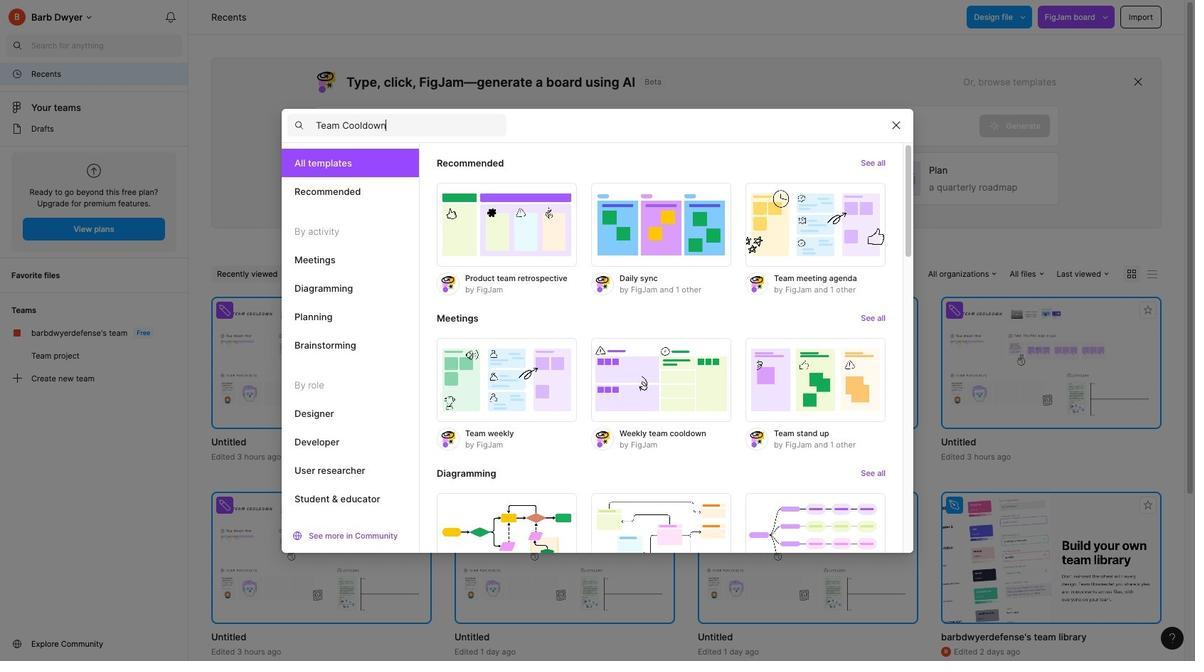 Task type: locate. For each thing, give the bounding box(es) containing it.
recent 16 image
[[11, 68, 23, 80]]

community 16 image
[[11, 639, 23, 650]]

dialog
[[282, 108, 914, 606]]

team meeting agenda image
[[746, 183, 886, 267]]

file thumbnail image
[[219, 306, 425, 420], [462, 306, 668, 420], [705, 306, 912, 420], [949, 306, 1155, 420], [942, 492, 1163, 624], [219, 501, 425, 615], [462, 501, 668, 615], [705, 501, 912, 615]]

uml diagram image
[[592, 493, 732, 577]]

daily sync image
[[592, 183, 732, 267]]

Search templates text field
[[316, 117, 507, 134]]



Task type: describe. For each thing, give the bounding box(es) containing it.
Search for anything text field
[[31, 40, 182, 51]]

product team retrospective image
[[437, 183, 577, 267]]

mindmap image
[[746, 493, 886, 577]]

Ex: A weekly team meeting, starting with an ice breaker field
[[315, 106, 981, 146]]

search 32 image
[[6, 34, 28, 57]]

page 16 image
[[11, 123, 23, 135]]

diagram basics image
[[437, 493, 577, 577]]

team weekly image
[[437, 338, 577, 422]]

team stand up image
[[746, 338, 886, 422]]

bell 32 image
[[159, 6, 182, 28]]

weekly team cooldown image
[[592, 338, 732, 422]]



Task type: vqa. For each thing, say whether or not it's contained in the screenshot.
Daily sync image
yes



